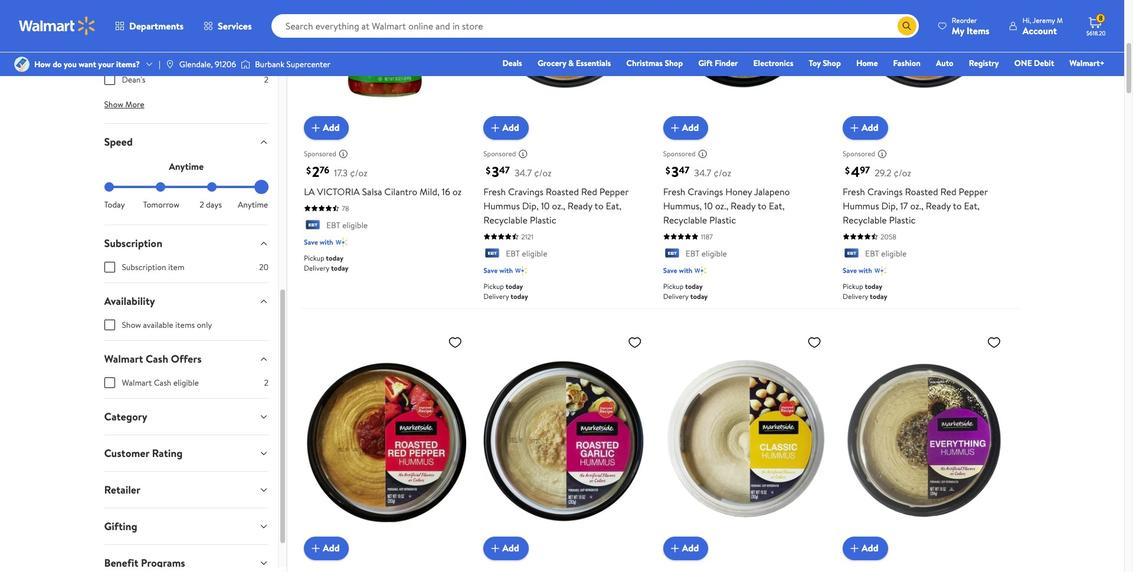 Task type: describe. For each thing, give the bounding box(es) containing it.
save with for $ 4 97 29.2 ¢/oz fresh cravings roasted red pepper hummus dip, 17 oz., ready to eat, recyclable plastic
[[843, 266, 872, 276]]

search icon image
[[903, 21, 912, 31]]

programs
[[141, 556, 185, 571]]

cilantro
[[385, 185, 417, 198]]

home
[[857, 57, 878, 69]]

cash for eligible
[[154, 377, 171, 389]]

ebt eligible for $ 4 97 29.2 ¢/oz fresh cravings roasted red pepper hummus dip, 17 oz., ready to eat, recyclable plastic
[[865, 248, 907, 260]]

salsa
[[362, 185, 382, 198]]

with for $ 3 47 34.7 ¢/oz fresh cravings roasted red pepper hummus dip, 10 oz., ready to eat, recyclable plastic
[[500, 266, 513, 276]]

christmas shop link
[[621, 57, 688, 70]]

deals link
[[497, 57, 528, 70]]

ebt image
[[304, 220, 322, 232]]

debit
[[1034, 57, 1055, 69]]

departments button
[[105, 12, 194, 40]]

departments
[[129, 19, 184, 32]]

items
[[967, 24, 990, 37]]

17.3
[[334, 166, 348, 179]]

save for $ 2 76 17.3 ¢/oz la victoria salsa cilantro mild, 16 oz
[[304, 237, 318, 247]]

pickup for $ 2 76 17.3 ¢/oz la victoria salsa cilantro mild, 16 oz
[[304, 253, 324, 263]]

tomorrow
[[143, 199, 179, 211]]

with for $ 3 47 34.7 ¢/oz fresh cravings honey jalapeno hummus, 10 oz., ready to eat, recyclable plastic
[[679, 266, 693, 276]]

$ 2 76 17.3 ¢/oz la victoria salsa cilantro mild, 16 oz
[[304, 162, 462, 198]]

dip, for 3
[[522, 199, 539, 212]]

Today radio
[[104, 182, 114, 192]]

electronics link
[[748, 57, 799, 70]]

4
[[851, 162, 860, 182]]

eligible down offers
[[173, 377, 199, 389]]

eat, for 4
[[964, 199, 980, 212]]

christmas
[[627, 57, 663, 69]]

jalapeno
[[754, 185, 790, 198]]

delivery for $ 3 47 34.7 ¢/oz fresh cravings honey jalapeno hummus, 10 oz., ready to eat, recyclable plastic
[[663, 292, 689, 302]]

ad disclaimer and feedback for ingridsponsoredproducts image for 2
[[339, 149, 348, 159]]

fresh for $ 3 47 34.7 ¢/oz fresh cravings honey jalapeno hummus, 10 oz., ready to eat, recyclable plastic
[[663, 185, 686, 198]]

category tab
[[95, 399, 278, 435]]

subscription item
[[122, 262, 184, 273]]

benefit
[[104, 556, 138, 571]]

save with for $ 3 47 34.7 ¢/oz fresh cravings roasted red pepper hummus dip, 10 oz., ready to eat, recyclable plastic
[[484, 266, 513, 276]]

ebt for $ 3 47 34.7 ¢/oz fresh cravings honey jalapeno hummus, 10 oz., ready to eat, recyclable plastic
[[686, 248, 700, 260]]

reorder my items
[[952, 15, 990, 37]]

3 for $ 3 47 34.7 ¢/oz fresh cravings honey jalapeno hummus, 10 oz., ready to eat, recyclable plastic
[[672, 162, 679, 182]]

toy
[[809, 57, 821, 69]]

2 inside how fast do you want your order? option group
[[200, 199, 204, 211]]

grocery & essentials link
[[532, 57, 617, 70]]

 image for burbank supercenter
[[241, 58, 250, 70]]

8
[[1099, 13, 1103, 23]]

one debit
[[1015, 57, 1055, 69]]

ebt image for $ 3 47 34.7 ¢/oz fresh cravings roasted red pepper hummus dip, 10 oz., ready to eat, recyclable plastic
[[484, 249, 501, 260]]

gift finder link
[[693, 57, 744, 70]]

34.7 for $ 3 47 34.7 ¢/oz fresh cravings honey jalapeno hummus, 10 oz., ready to eat, recyclable plastic
[[694, 166, 712, 179]]

shop for christmas shop
[[665, 57, 683, 69]]

oz., for 4
[[911, 199, 924, 212]]

glendale,
[[179, 58, 213, 70]]

2058
[[881, 232, 897, 242]]

electronics
[[754, 57, 794, 69]]

$618.20
[[1087, 29, 1106, 37]]

3 for $ 3 47 34.7 ¢/oz fresh cravings roasted red pepper hummus dip, 10 oz., ready to eat, recyclable plastic
[[492, 162, 499, 182]]

reorder
[[952, 15, 977, 25]]

availability button
[[95, 283, 278, 319]]

customer
[[104, 446, 149, 461]]

walmart plus image for 3
[[515, 265, 527, 277]]

show more button
[[95, 95, 154, 114]]

how do you want your items?
[[34, 58, 140, 70]]

fresh for $ 4 97 29.2 ¢/oz fresh cravings roasted red pepper hummus dip, 17 oz., ready to eat, recyclable plastic
[[843, 185, 865, 198]]

pickup today delivery today for $ 2 76 17.3 ¢/oz la victoria salsa cilantro mild, 16 oz
[[304, 253, 349, 273]]

to for 3
[[595, 199, 604, 212]]

save with for $ 2 76 17.3 ¢/oz la victoria salsa cilantro mild, 16 oz
[[304, 237, 333, 247]]

2 inside $ 2 76 17.3 ¢/oz la victoria salsa cilantro mild, 16 oz
[[312, 162, 320, 182]]

cash for offers
[[146, 352, 168, 367]]

dean's
[[122, 74, 146, 86]]

|
[[159, 58, 160, 70]]

delivery for $ 4 97 29.2 ¢/oz fresh cravings roasted red pepper hummus dip, 17 oz., ready to eat, recyclable plastic
[[843, 292, 869, 302]]

availability
[[104, 294, 155, 309]]

subscription tab
[[95, 226, 278, 262]]

gifting
[[104, 519, 137, 534]]

eat, for 3
[[606, 199, 622, 212]]

Walmart Site-Wide search field
[[271, 14, 919, 38]]

&
[[568, 57, 574, 69]]

Show available items only checkbox
[[104, 320, 115, 331]]

benefit programs tab
[[95, 545, 278, 573]]

customer rating tab
[[95, 436, 278, 472]]

grocery
[[538, 57, 567, 69]]

47 for $ 3 47 34.7 ¢/oz fresh cravings honey jalapeno hummus, 10 oz., ready to eat, recyclable plastic
[[679, 164, 690, 177]]

2 days
[[200, 199, 222, 211]]

my
[[952, 24, 965, 37]]

pickup for $ 3 47 34.7 ¢/oz fresh cravings honey jalapeno hummus, 10 oz., ready to eat, recyclable plastic
[[663, 282, 684, 292]]

finder
[[715, 57, 738, 69]]

customer rating
[[104, 446, 183, 461]]

ebt for $ 4 97 29.2 ¢/oz fresh cravings roasted red pepper hummus dip, 17 oz., ready to eat, recyclable plastic
[[865, 248, 879, 260]]

marketside gluten-free classic hummus 10 oz, ready to eat, resealable cup image
[[663, 331, 827, 551]]

deals
[[503, 57, 522, 69]]

16
[[442, 185, 450, 198]]

add to cart image for the 'marketside gluten-free classic hummus 10 oz, ready to eat, resealable cup' image
[[668, 542, 682, 556]]

pickup today delivery today for $ 3 47 34.7 ¢/oz fresh cravings honey jalapeno hummus, 10 oz., ready to eat, recyclable plastic
[[663, 282, 708, 302]]

ready for 4
[[926, 199, 951, 212]]

ebt eligible for $ 2 76 17.3 ¢/oz la victoria salsa cilantro mild, 16 oz
[[326, 219, 368, 231]]

Anytime radio
[[259, 182, 269, 192]]

show more
[[104, 99, 144, 110]]

eligible for $ 3 47 34.7 ¢/oz fresh cravings honey jalapeno hummus, 10 oz., ready to eat, recyclable plastic
[[702, 248, 727, 260]]

available
[[143, 319, 173, 331]]

plastic inside $ 3 47 34.7 ¢/oz fresh cravings honey jalapeno hummus, 10 oz., ready to eat, recyclable plastic
[[710, 214, 736, 227]]

sponsored for $ 2 76 17.3 ¢/oz la victoria salsa cilantro mild, 16 oz
[[304, 149, 336, 159]]

plastic for 3
[[530, 214, 557, 227]]

recyclable for 4
[[843, 214, 887, 227]]

subscription button
[[95, 226, 278, 262]]

items
[[175, 319, 195, 331]]

$ 3 47 34.7 ¢/oz fresh cravings roasted red pepper hummus dip, 10 oz., ready to eat, recyclable plastic
[[484, 162, 629, 227]]

10 inside $ 3 47 34.7 ¢/oz fresh cravings roasted red pepper hummus dip, 10 oz., ready to eat, recyclable plastic
[[541, 199, 550, 212]]

walmart cash offers button
[[95, 341, 278, 377]]

grocery & essentials
[[538, 57, 611, 69]]

walmart cash offers tab
[[95, 341, 278, 377]]

pepper for 3
[[600, 185, 629, 198]]

account
[[1023, 24, 1057, 37]]

subscription for subscription
[[104, 236, 162, 251]]

customer rating button
[[95, 436, 278, 472]]

gift
[[698, 57, 713, 69]]

walmart plus image for 2
[[336, 237, 348, 249]]

sponsored for $ 3 47 34.7 ¢/oz fresh cravings roasted red pepper hummus dip, 10 oz., ready to eat, recyclable plastic
[[484, 149, 516, 159]]

show for show more
[[104, 99, 123, 110]]

walmart plus image for 4
[[875, 265, 887, 277]]

walmart+
[[1070, 57, 1105, 69]]

78
[[342, 203, 349, 214]]

do
[[53, 58, 62, 70]]

walmart cash eligible
[[122, 377, 199, 389]]

add to cart image for $ 2 76 17.3 ¢/oz la victoria salsa cilantro mild, 16 oz
[[309, 121, 323, 135]]

91206
[[215, 58, 236, 70]]

category button
[[95, 399, 278, 435]]

ebt for $ 2 76 17.3 ¢/oz la victoria salsa cilantro mild, 16 oz
[[326, 219, 340, 231]]

 image for glendale, 91206
[[165, 60, 175, 69]]

toy shop
[[809, 57, 841, 69]]

ebt image for $ 4 97 29.2 ¢/oz fresh cravings roasted red pepper hummus dip, 17 oz., ready to eat, recyclable plastic
[[843, 249, 861, 260]]

walmart plus image
[[695, 265, 707, 277]]

¢/oz for $ 3 47 34.7 ¢/oz fresh cravings honey jalapeno hummus, 10 oz., ready to eat, recyclable plastic
[[714, 166, 731, 179]]

fresh for $ 3 47 34.7 ¢/oz fresh cravings roasted red pepper hummus dip, 10 oz., ready to eat, recyclable plastic
[[484, 185, 506, 198]]

eligible for $ 4 97 29.2 ¢/oz fresh cravings roasted red pepper hummus dip, 17 oz., ready to eat, recyclable plastic
[[881, 248, 907, 260]]

ad disclaimer and feedback for ingridsponsoredproducts image for 3
[[518, 149, 528, 159]]

marketside gluten-free roasted red pepper hummus 10 oz, ready to eat, resealable cup image
[[304, 331, 467, 551]]

honey
[[726, 185, 752, 198]]

you
[[64, 58, 77, 70]]

anytime inside how fast do you want your order? option group
[[238, 199, 268, 211]]

benefit programs button
[[95, 545, 278, 573]]

how
[[34, 58, 51, 70]]

ad disclaimer and feedback for ingridsponsoredproducts image for 4
[[878, 149, 887, 159]]

eligible for $ 3 47 34.7 ¢/oz fresh cravings roasted red pepper hummus dip, 10 oz., ready to eat, recyclable plastic
[[522, 248, 548, 260]]

oz
[[453, 185, 462, 198]]

days
[[206, 199, 222, 211]]

show for show available items only
[[122, 319, 141, 331]]



Task type: vqa. For each thing, say whether or not it's contained in the screenshot.
Baby to the right
no



Task type: locate. For each thing, give the bounding box(es) containing it.
2 ad disclaimer and feedback for ingridsponsoredproducts image from the left
[[878, 149, 887, 159]]

retailer button
[[95, 472, 278, 508]]

save for $ 3 47 34.7 ¢/oz fresh cravings honey jalapeno hummus, 10 oz., ready to eat, recyclable plastic
[[663, 266, 678, 276]]

add to favorites list, marketside gluten-free roasted red pepper hummus 10 oz, ready to eat, resealable cup image
[[448, 335, 462, 350]]

auto
[[936, 57, 954, 69]]

1 horizontal spatial to
[[758, 199, 767, 212]]

2 fresh from the left
[[663, 185, 686, 198]]

ebt image for $ 3 47 34.7 ¢/oz fresh cravings honey jalapeno hummus, 10 oz., ready to eat, recyclable plastic
[[663, 249, 681, 260]]

1 sponsored from the left
[[304, 149, 336, 159]]

1 horizontal spatial cravings
[[688, 185, 723, 198]]

1 ¢/oz from the left
[[350, 166, 368, 179]]

hummus
[[484, 199, 520, 212], [843, 199, 879, 212]]

2 pepper from the left
[[959, 185, 988, 198]]

speed tab
[[95, 124, 278, 160]]

to
[[595, 199, 604, 212], [758, 199, 767, 212], [953, 199, 962, 212]]

recyclable inside $ 3 47 34.7 ¢/oz fresh cravings honey jalapeno hummus, 10 oz., ready to eat, recyclable plastic
[[663, 214, 707, 227]]

with for $ 2 76 17.3 ¢/oz la victoria salsa cilantro mild, 16 oz
[[320, 237, 333, 247]]

1 cravings from the left
[[508, 185, 544, 198]]

1 10 from the left
[[541, 199, 550, 212]]

fresh up hummus,
[[663, 185, 686, 198]]

registry
[[969, 57, 999, 69]]

2 sponsored from the left
[[484, 149, 516, 159]]

ebt eligible for $ 3 47 34.7 ¢/oz fresh cravings roasted red pepper hummus dip, 10 oz., ready to eat, recyclable plastic
[[506, 248, 548, 260]]

recyclable for 3
[[484, 214, 528, 227]]

speed button
[[95, 124, 278, 160]]

0 horizontal spatial pepper
[[600, 185, 629, 198]]

red for 3
[[581, 185, 597, 198]]

show available items only
[[122, 319, 212, 331]]

cravings for $ 4 97 29.2 ¢/oz fresh cravings roasted red pepper hummus dip, 17 oz., ready to eat, recyclable plastic
[[868, 185, 903, 198]]

 image right |
[[165, 60, 175, 69]]

red for 4
[[941, 185, 957, 198]]

ad disclaimer and feedback for ingridsponsoredproducts image up $ 3 47 34.7 ¢/oz fresh cravings roasted red pepper hummus dip, 10 oz., ready to eat, recyclable plastic
[[518, 149, 528, 159]]

2 horizontal spatial oz.,
[[911, 199, 924, 212]]

cravings up 2121
[[508, 185, 544, 198]]

add to cart image for marketside gluten-free everything hummus 10 oz, ready to eat, resealable cup image
[[848, 542, 862, 556]]

¢/oz for $ 3 47 34.7 ¢/oz fresh cravings roasted red pepper hummus dip, 10 oz., ready to eat, recyclable plastic
[[534, 166, 552, 179]]

ready inside $ 3 47 34.7 ¢/oz fresh cravings honey jalapeno hummus, 10 oz., ready to eat, recyclable plastic
[[731, 199, 756, 212]]

ready inside $ 3 47 34.7 ¢/oz fresh cravings roasted red pepper hummus dip, 10 oz., ready to eat, recyclable plastic
[[568, 199, 593, 212]]

rating
[[152, 446, 183, 461]]

3 recyclable from the left
[[843, 214, 887, 227]]

pepper
[[600, 185, 629, 198], [959, 185, 988, 198]]

1 ready from the left
[[568, 199, 593, 212]]

1 vertical spatial subscription
[[122, 262, 166, 273]]

3 oz., from the left
[[911, 199, 924, 212]]

home link
[[851, 57, 884, 70]]

show left more
[[104, 99, 123, 110]]

cash inside walmart cash offers dropdown button
[[146, 352, 168, 367]]

save with for $ 3 47 34.7 ¢/oz fresh cravings honey jalapeno hummus, 10 oz., ready to eat, recyclable plastic
[[663, 266, 693, 276]]

29.2
[[875, 166, 892, 179]]

1 dip, from the left
[[522, 199, 539, 212]]

1 34.7 from the left
[[515, 166, 532, 179]]

burbank
[[255, 58, 285, 70]]

roasted inside $ 4 97 29.2 ¢/oz fresh cravings roasted red pepper hummus dip, 17 oz., ready to eat, recyclable plastic
[[905, 185, 938, 198]]

1 vertical spatial anytime
[[238, 199, 268, 211]]

walmart inside dropdown button
[[104, 352, 143, 367]]

3 ¢/oz from the left
[[714, 166, 731, 179]]

1 vertical spatial walmart
[[122, 377, 152, 389]]

toy shop link
[[804, 57, 846, 70]]

1 eat, from the left
[[606, 199, 622, 212]]

add button
[[304, 116, 349, 140], [484, 116, 529, 140], [663, 116, 709, 140], [843, 116, 888, 140], [304, 537, 349, 561], [484, 537, 529, 561], [663, 537, 709, 561], [843, 537, 888, 561]]

plastic up 1187
[[710, 214, 736, 227]]

 image
[[14, 57, 30, 72]]

shop right toy
[[823, 57, 841, 69]]

4 sponsored from the left
[[843, 149, 875, 159]]

1 horizontal spatial roasted
[[905, 185, 938, 198]]

10
[[541, 199, 550, 212], [704, 199, 713, 212]]

save for $ 4 97 29.2 ¢/oz fresh cravings roasted red pepper hummus dip, 17 oz., ready to eat, recyclable plastic
[[843, 266, 857, 276]]

ad disclaimer and feedback for ingridsponsoredproducts image
[[339, 149, 348, 159], [698, 149, 708, 159]]

1 horizontal spatial red
[[941, 185, 957, 198]]

eligible down 2121
[[522, 248, 548, 260]]

ebt eligible down 2058
[[865, 248, 907, 260]]

1 horizontal spatial  image
[[241, 58, 250, 70]]

1 horizontal spatial 34.7
[[694, 166, 712, 179]]

0 horizontal spatial ebt image
[[484, 249, 501, 260]]

with for $ 4 97 29.2 ¢/oz fresh cravings roasted red pepper hummus dip, 17 oz., ready to eat, recyclable plastic
[[859, 266, 872, 276]]

ad disclaimer and feedback for ingridsponsoredproducts image for 3
[[698, 149, 708, 159]]

2 horizontal spatial ready
[[926, 199, 951, 212]]

marketside gluten-free roasted garlic hummus 10 oz, ready to eat, resealable cup image
[[484, 331, 647, 551]]

3 sponsored from the left
[[663, 149, 696, 159]]

2 horizontal spatial ebt image
[[843, 249, 861, 260]]

cash up walmart cash eligible
[[146, 352, 168, 367]]

76
[[320, 164, 329, 177]]

34.7 for $ 3 47 34.7 ¢/oz fresh cravings roasted red pepper hummus dip, 10 oz., ready to eat, recyclable plastic
[[515, 166, 532, 179]]

plastic for 4
[[889, 214, 916, 227]]

¢/oz inside $ 4 97 29.2 ¢/oz fresh cravings roasted red pepper hummus dip, 17 oz., ready to eat, recyclable plastic
[[894, 166, 912, 179]]

delivery for $ 2 76 17.3 ¢/oz la victoria salsa cilantro mild, 16 oz
[[304, 263, 329, 273]]

$ inside $ 3 47 34.7 ¢/oz fresh cravings honey jalapeno hummus, 10 oz., ready to eat, recyclable plastic
[[666, 164, 670, 177]]

$ inside $ 3 47 34.7 ¢/oz fresh cravings roasted red pepper hummus dip, 10 oz., ready to eat, recyclable plastic
[[486, 164, 491, 177]]

2 47 from the left
[[679, 164, 690, 177]]

gifting tab
[[95, 509, 278, 545]]

anytime up how fast do you want your order? option group
[[169, 160, 204, 173]]

1 shop from the left
[[665, 57, 683, 69]]

2 10 from the left
[[704, 199, 713, 212]]

more
[[125, 99, 144, 110]]

1 horizontal spatial walmart plus image
[[515, 265, 527, 277]]

$ inside $ 4 97 29.2 ¢/oz fresh cravings roasted red pepper hummus dip, 17 oz., ready to eat, recyclable plastic
[[845, 164, 850, 177]]

1 47 from the left
[[499, 164, 510, 177]]

retailer
[[104, 483, 141, 498]]

dip,
[[522, 199, 539, 212], [882, 199, 898, 212]]

Search search field
[[271, 14, 919, 38]]

0 horizontal spatial cravings
[[508, 185, 544, 198]]

want
[[79, 58, 96, 70]]

0 horizontal spatial 3
[[492, 162, 499, 182]]

0 horizontal spatial ready
[[568, 199, 593, 212]]

cravings inside $ 3 47 34.7 ¢/oz fresh cravings honey jalapeno hummus, 10 oz., ready to eat, recyclable plastic
[[688, 185, 723, 198]]

save for $ 3 47 34.7 ¢/oz fresh cravings roasted red pepper hummus dip, 10 oz., ready to eat, recyclable plastic
[[484, 266, 498, 276]]

 image right 91206
[[241, 58, 250, 70]]

0 horizontal spatial anytime
[[169, 160, 204, 173]]

2 eat, from the left
[[769, 199, 785, 212]]

None radio
[[207, 182, 217, 192]]

roasted for 3
[[546, 185, 579, 198]]

services button
[[194, 12, 262, 40]]

1 horizontal spatial 10
[[704, 199, 713, 212]]

walmart plus image
[[336, 237, 348, 249], [515, 265, 527, 277], [875, 265, 887, 277]]

2 horizontal spatial fresh
[[843, 185, 865, 198]]

0 horizontal spatial oz.,
[[552, 199, 565, 212]]

ready inside $ 4 97 29.2 ¢/oz fresh cravings roasted red pepper hummus dip, 17 oz., ready to eat, recyclable plastic
[[926, 199, 951, 212]]

walmart down 'walmart cash offers'
[[122, 377, 152, 389]]

pickup today delivery today for $ 4 97 29.2 ¢/oz fresh cravings roasted red pepper hummus dip, 17 oz., ready to eat, recyclable plastic
[[843, 282, 888, 302]]

add to cart image for $ 3 47 34.7 ¢/oz fresh cravings honey jalapeno hummus, 10 oz., ready to eat, recyclable plastic
[[668, 121, 682, 135]]

add to cart image
[[848, 121, 862, 135], [309, 542, 323, 556], [668, 542, 682, 556], [848, 542, 862, 556]]

1 horizontal spatial dip,
[[882, 199, 898, 212]]

2 horizontal spatial to
[[953, 199, 962, 212]]

delivery for $ 3 47 34.7 ¢/oz fresh cravings roasted red pepper hummus dip, 10 oz., ready to eat, recyclable plastic
[[484, 292, 509, 302]]

2 recyclable from the left
[[663, 214, 707, 227]]

3 fresh from the left
[[843, 185, 865, 198]]

$ inside $ 2 76 17.3 ¢/oz la victoria salsa cilantro mild, 16 oz
[[306, 164, 311, 177]]

0 horizontal spatial shop
[[665, 57, 683, 69]]

category
[[104, 410, 147, 424]]

fashion link
[[888, 57, 926, 70]]

0 vertical spatial cash
[[146, 352, 168, 367]]

2 horizontal spatial recyclable
[[843, 214, 887, 227]]

1 horizontal spatial ad disclaimer and feedback for ingridsponsoredproducts image
[[698, 149, 708, 159]]

ebt image
[[484, 249, 501, 260], [663, 249, 681, 260], [843, 249, 861, 260]]

0 horizontal spatial ad disclaimer and feedback for ingridsponsoredproducts image
[[518, 149, 528, 159]]

cravings up hummus,
[[688, 185, 723, 198]]

0 horizontal spatial eat,
[[606, 199, 622, 212]]

red inside $ 4 97 29.2 ¢/oz fresh cravings roasted red pepper hummus dip, 17 oz., ready to eat, recyclable plastic
[[941, 185, 957, 198]]

show right "show available items only" checkbox
[[122, 319, 141, 331]]

1 3 from the left
[[492, 162, 499, 182]]

speed
[[104, 135, 133, 149]]

2 plastic from the left
[[710, 214, 736, 227]]

2 horizontal spatial plastic
[[889, 214, 916, 227]]

2 dip, from the left
[[882, 199, 898, 212]]

sponsored for $ 4 97 29.2 ¢/oz fresh cravings roasted red pepper hummus dip, 17 oz., ready to eat, recyclable plastic
[[843, 149, 875, 159]]

fresh inside $ 3 47 34.7 ¢/oz fresh cravings roasted red pepper hummus dip, 10 oz., ready to eat, recyclable plastic
[[484, 185, 506, 198]]

recyclable inside $ 3 47 34.7 ¢/oz fresh cravings roasted red pepper hummus dip, 10 oz., ready to eat, recyclable plastic
[[484, 214, 528, 227]]

roasted for 4
[[905, 185, 938, 198]]

3 plastic from the left
[[889, 214, 916, 227]]

add to cart image for marketside gluten-free roasted red pepper hummus 10 oz, ready to eat, resealable cup image
[[309, 542, 323, 556]]

1 horizontal spatial eat,
[[769, 199, 785, 212]]

$ 4 97 29.2 ¢/oz fresh cravings roasted red pepper hummus dip, 17 oz., ready to eat, recyclable plastic
[[843, 162, 988, 227]]

add to cart image
[[309, 121, 323, 135], [488, 121, 503, 135], [668, 121, 682, 135], [488, 542, 503, 556]]

0 horizontal spatial red
[[581, 185, 597, 198]]

cravings down "29.2"
[[868, 185, 903, 198]]

cravings inside $ 4 97 29.2 ¢/oz fresh cravings roasted red pepper hummus dip, 17 oz., ready to eat, recyclable plastic
[[868, 185, 903, 198]]

2 roasted from the left
[[905, 185, 938, 198]]

oz., inside $ 3 47 34.7 ¢/oz fresh cravings honey jalapeno hummus, 10 oz., ready to eat, recyclable plastic
[[715, 199, 729, 212]]

1 horizontal spatial oz.,
[[715, 199, 729, 212]]

pepper inside $ 3 47 34.7 ¢/oz fresh cravings roasted red pepper hummus dip, 10 oz., ready to eat, recyclable plastic
[[600, 185, 629, 198]]

roasted inside $ 3 47 34.7 ¢/oz fresh cravings roasted red pepper hummus dip, 10 oz., ready to eat, recyclable plastic
[[546, 185, 579, 198]]

gift finder
[[698, 57, 738, 69]]

retailer tab
[[95, 472, 278, 508]]

$ for $ 3 47 34.7 ¢/oz fresh cravings honey jalapeno hummus, 10 oz., ready to eat, recyclable plastic
[[666, 164, 670, 177]]

walmart image
[[19, 17, 96, 35]]

3 $ from the left
[[666, 164, 670, 177]]

walmart for walmart cash offers
[[104, 352, 143, 367]]

0 horizontal spatial dip,
[[522, 199, 539, 212]]

today
[[104, 199, 125, 211]]

only
[[197, 319, 212, 331]]

marketside gluten-free everything hummus 10 oz, ready to eat, resealable cup image
[[843, 331, 1006, 551]]

1 horizontal spatial fresh
[[663, 185, 686, 198]]

 image
[[241, 58, 250, 70], [165, 60, 175, 69]]

Tomorrow radio
[[156, 182, 165, 192]]

0 vertical spatial walmart
[[104, 352, 143, 367]]

1 pepper from the left
[[600, 185, 629, 198]]

cravings inside $ 3 47 34.7 ¢/oz fresh cravings roasted red pepper hummus dip, 10 oz., ready to eat, recyclable plastic
[[508, 185, 544, 198]]

97
[[860, 164, 870, 177]]

dip, inside $ 4 97 29.2 ¢/oz fresh cravings roasted red pepper hummus dip, 17 oz., ready to eat, recyclable plastic
[[882, 199, 898, 212]]

to inside $ 4 97 29.2 ¢/oz fresh cravings roasted red pepper hummus dip, 17 oz., ready to eat, recyclable plastic
[[953, 199, 962, 212]]

3 eat, from the left
[[964, 199, 980, 212]]

hummus inside $ 3 47 34.7 ¢/oz fresh cravings roasted red pepper hummus dip, 10 oz., ready to eat, recyclable plastic
[[484, 199, 520, 212]]

1 horizontal spatial hummus
[[843, 199, 879, 212]]

cravings for $ 3 47 34.7 ¢/oz fresh cravings roasted red pepper hummus dip, 10 oz., ready to eat, recyclable plastic
[[508, 185, 544, 198]]

0 horizontal spatial recyclable
[[484, 214, 528, 227]]

add to cart image for $ 3 47 34.7 ¢/oz fresh cravings roasted red pepper hummus dip, 10 oz., ready to eat, recyclable plastic
[[488, 121, 503, 135]]

1 hummus from the left
[[484, 199, 520, 212]]

1 roasted from the left
[[546, 185, 579, 198]]

2 horizontal spatial eat,
[[964, 199, 980, 212]]

pepper for 4
[[959, 185, 988, 198]]

0 horizontal spatial fresh
[[484, 185, 506, 198]]

to for 4
[[953, 199, 962, 212]]

ebt
[[326, 219, 340, 231], [506, 248, 520, 260], [686, 248, 700, 260], [865, 248, 879, 260]]

0 vertical spatial show
[[104, 99, 123, 110]]

$ for $ 2 76 17.3 ¢/oz la victoria salsa cilantro mild, 16 oz
[[306, 164, 311, 177]]

auto link
[[931, 57, 959, 70]]

fresh inside $ 3 47 34.7 ¢/oz fresh cravings honey jalapeno hummus, 10 oz., ready to eat, recyclable plastic
[[663, 185, 686, 198]]

your
[[98, 58, 114, 70]]

subscription left item at the top left of the page
[[122, 262, 166, 273]]

glendale, 91206
[[179, 58, 236, 70]]

dip, left 17
[[882, 199, 898, 212]]

0 horizontal spatial plastic
[[530, 214, 557, 227]]

hummus for 4
[[843, 199, 879, 212]]

¢/oz inside $ 3 47 34.7 ¢/oz fresh cravings honey jalapeno hummus, 10 oz., ready to eat, recyclable plastic
[[714, 166, 731, 179]]

ad disclaimer and feedback for ingridsponsoredproducts image up "29.2"
[[878, 149, 887, 159]]

ad disclaimer and feedback for ingridsponsoredproducts image up 17.3
[[339, 149, 348, 159]]

fresh cravings roasted red pepper hummus dip, 10 oz., ready to eat, recyclable plastic image
[[484, 0, 647, 130]]

2 3 from the left
[[672, 162, 679, 182]]

4 $ from the left
[[845, 164, 850, 177]]

item
[[168, 262, 184, 273]]

¢/oz for $ 4 97 29.2 ¢/oz fresh cravings roasted red pepper hummus dip, 17 oz., ready to eat, recyclable plastic
[[894, 166, 912, 179]]

3 to from the left
[[953, 199, 962, 212]]

walmart+ link
[[1065, 57, 1110, 70]]

la
[[304, 185, 315, 198]]

1 horizontal spatial shop
[[823, 57, 841, 69]]

2 hummus from the left
[[843, 199, 879, 212]]

plastic down 17
[[889, 214, 916, 227]]

1 horizontal spatial recyclable
[[663, 214, 707, 227]]

1 horizontal spatial plastic
[[710, 214, 736, 227]]

3 ebt image from the left
[[843, 249, 861, 260]]

10 inside $ 3 47 34.7 ¢/oz fresh cravings honey jalapeno hummus, 10 oz., ready to eat, recyclable plastic
[[704, 199, 713, 212]]

one debit link
[[1009, 57, 1060, 70]]

2 ebt image from the left
[[663, 249, 681, 260]]

walmart plus image down 78
[[336, 237, 348, 249]]

1 horizontal spatial ad disclaimer and feedback for ingridsponsoredproducts image
[[878, 149, 887, 159]]

20
[[259, 262, 269, 273]]

ready for 3
[[568, 199, 593, 212]]

0 horizontal spatial 47
[[499, 164, 510, 177]]

47 inside $ 3 47 34.7 ¢/oz fresh cravings honey jalapeno hummus, 10 oz., ready to eat, recyclable plastic
[[679, 164, 690, 177]]

add to favorites list, marketside gluten-free roasted garlic hummus 10 oz, ready to eat, resealable cup image
[[628, 335, 642, 350]]

1 horizontal spatial 47
[[679, 164, 690, 177]]

eat, inside $ 3 47 34.7 ¢/oz fresh cravings roasted red pepper hummus dip, 10 oz., ready to eat, recyclable plastic
[[606, 199, 622, 212]]

pickup for $ 3 47 34.7 ¢/oz fresh cravings roasted red pepper hummus dip, 10 oz., ready to eat, recyclable plastic
[[484, 282, 504, 292]]

¢/oz for $ 2 76 17.3 ¢/oz la victoria salsa cilantro mild, 16 oz
[[350, 166, 368, 179]]

with
[[320, 237, 333, 247], [500, 266, 513, 276], [679, 266, 693, 276], [859, 266, 872, 276]]

show inside show more "button"
[[104, 99, 123, 110]]

pepper inside $ 4 97 29.2 ¢/oz fresh cravings roasted red pepper hummus dip, 17 oz., ready to eat, recyclable plastic
[[959, 185, 988, 198]]

eligible down 78
[[342, 219, 368, 231]]

services
[[218, 19, 252, 32]]

$ 3 47 34.7 ¢/oz fresh cravings honey jalapeno hummus, 10 oz., ready to eat, recyclable plastic
[[663, 162, 790, 227]]

2 horizontal spatial cravings
[[868, 185, 903, 198]]

$ for $ 4 97 29.2 ¢/oz fresh cravings roasted red pepper hummus dip, 17 oz., ready to eat, recyclable plastic
[[845, 164, 850, 177]]

ebt eligible for $ 3 47 34.7 ¢/oz fresh cravings honey jalapeno hummus, 10 oz., ready to eat, recyclable plastic
[[686, 248, 727, 260]]

hummus inside $ 4 97 29.2 ¢/oz fresh cravings roasted red pepper hummus dip, 17 oz., ready to eat, recyclable plastic
[[843, 199, 879, 212]]

34.7 inside $ 3 47 34.7 ¢/oz fresh cravings roasted red pepper hummus dip, 10 oz., ready to eat, recyclable plastic
[[515, 166, 532, 179]]

0 vertical spatial subscription
[[104, 236, 162, 251]]

m
[[1057, 15, 1063, 25]]

delivery
[[304, 263, 329, 273], [484, 292, 509, 302], [663, 292, 689, 302], [843, 292, 869, 302]]

red inside $ 3 47 34.7 ¢/oz fresh cravings roasted red pepper hummus dip, 10 oz., ready to eat, recyclable plastic
[[581, 185, 597, 198]]

plastic up 2121
[[530, 214, 557, 227]]

fresh cravings honey jalapeno hummus, 10 oz., ready to eat, recyclable plastic image
[[663, 0, 827, 130]]

1 $ from the left
[[306, 164, 311, 177]]

1 to from the left
[[595, 199, 604, 212]]

eat, inside $ 3 47 34.7 ¢/oz fresh cravings honey jalapeno hummus, 10 oz., ready to eat, recyclable plastic
[[769, 199, 785, 212]]

registry link
[[964, 57, 1005, 70]]

pickup for $ 4 97 29.2 ¢/oz fresh cravings roasted red pepper hummus dip, 17 oz., ready to eat, recyclable plastic
[[843, 282, 863, 292]]

cravings for $ 3 47 34.7 ¢/oz fresh cravings honey jalapeno hummus, 10 oz., ready to eat, recyclable plastic
[[688, 185, 723, 198]]

2121
[[521, 232, 534, 242]]

hummus,
[[663, 199, 702, 212]]

2 ready from the left
[[731, 199, 756, 212]]

oz., inside $ 3 47 34.7 ¢/oz fresh cravings roasted red pepper hummus dip, 10 oz., ready to eat, recyclable plastic
[[552, 199, 565, 212]]

today
[[326, 253, 344, 263], [331, 263, 349, 273], [506, 282, 523, 292], [685, 282, 703, 292], [865, 282, 883, 292], [511, 292, 528, 302], [691, 292, 708, 302], [870, 292, 888, 302]]

0 horizontal spatial 34.7
[[515, 166, 532, 179]]

$ for $ 3 47 34.7 ¢/oz fresh cravings roasted red pepper hummus dip, 10 oz., ready to eat, recyclable plastic
[[486, 164, 491, 177]]

plastic inside $ 4 97 29.2 ¢/oz fresh cravings roasted red pepper hummus dip, 17 oz., ready to eat, recyclable plastic
[[889, 214, 916, 227]]

1 red from the left
[[581, 185, 597, 198]]

subscription up subscription item
[[104, 236, 162, 251]]

ebt for $ 3 47 34.7 ¢/oz fresh cravings roasted red pepper hummus dip, 10 oz., ready to eat, recyclable plastic
[[506, 248, 520, 260]]

3 inside $ 3 47 34.7 ¢/oz fresh cravings honey jalapeno hummus, 10 oz., ready to eat, recyclable plastic
[[672, 162, 679, 182]]

34.7 inside $ 3 47 34.7 ¢/oz fresh cravings honey jalapeno hummus, 10 oz., ready to eat, recyclable plastic
[[694, 166, 712, 179]]

2 oz., from the left
[[715, 199, 729, 212]]

2 red from the left
[[941, 185, 957, 198]]

availability tab
[[95, 283, 278, 319]]

34.7
[[515, 166, 532, 179], [694, 166, 712, 179]]

show
[[104, 99, 123, 110], [122, 319, 141, 331]]

hi,
[[1023, 15, 1032, 25]]

17
[[901, 199, 908, 212]]

supercenter
[[286, 58, 331, 70]]

eligible
[[342, 219, 368, 231], [522, 248, 548, 260], [702, 248, 727, 260], [881, 248, 907, 260], [173, 377, 199, 389]]

None checkbox
[[104, 74, 115, 85], [104, 262, 115, 273], [104, 378, 115, 388], [104, 74, 115, 85], [104, 262, 115, 273], [104, 378, 115, 388]]

hummus for 3
[[484, 199, 520, 212]]

recyclable inside $ 4 97 29.2 ¢/oz fresh cravings roasted red pepper hummus dip, 17 oz., ready to eat, recyclable plastic
[[843, 214, 887, 227]]

3 inside $ 3 47 34.7 ¢/oz fresh cravings roasted red pepper hummus dip, 10 oz., ready to eat, recyclable plastic
[[492, 162, 499, 182]]

1 recyclable from the left
[[484, 214, 528, 227]]

ebt eligible down 78
[[326, 219, 368, 231]]

2 $ from the left
[[486, 164, 491, 177]]

0 horizontal spatial to
[[595, 199, 604, 212]]

47 inside $ 3 47 34.7 ¢/oz fresh cravings roasted red pepper hummus dip, 10 oz., ready to eat, recyclable plastic
[[499, 164, 510, 177]]

1 horizontal spatial anytime
[[238, 199, 268, 211]]

eligible down 2058
[[881, 248, 907, 260]]

fresh cravings roasted red pepper hummus dip, 17 oz., ready to eat, recyclable plastic image
[[843, 0, 1006, 130]]

oz.,
[[552, 199, 565, 212], [715, 199, 729, 212], [911, 199, 924, 212]]

walmart down "show available items only" checkbox
[[104, 352, 143, 367]]

fresh inside $ 4 97 29.2 ¢/oz fresh cravings roasted red pepper hummus dip, 17 oz., ready to eat, recyclable plastic
[[843, 185, 865, 198]]

christmas shop
[[627, 57, 683, 69]]

to inside $ 3 47 34.7 ¢/oz fresh cravings honey jalapeno hummus, 10 oz., ready to eat, recyclable plastic
[[758, 199, 767, 212]]

walmart plus image down 2121
[[515, 265, 527, 277]]

anytime down anytime option
[[238, 199, 268, 211]]

2 ¢/oz from the left
[[534, 166, 552, 179]]

3 cravings from the left
[[868, 185, 903, 198]]

plastic inside $ 3 47 34.7 ¢/oz fresh cravings roasted red pepper hummus dip, 10 oz., ready to eat, recyclable plastic
[[530, 214, 557, 227]]

walmart for walmart cash eligible
[[122, 377, 152, 389]]

1 ad disclaimer and feedback for ingridsponsoredproducts image from the left
[[518, 149, 528, 159]]

1 ad disclaimer and feedback for ingridsponsoredproducts image from the left
[[339, 149, 348, 159]]

0 horizontal spatial walmart plus image
[[336, 237, 348, 249]]

items?
[[116, 58, 140, 70]]

2 to from the left
[[758, 199, 767, 212]]

dip, up 2121
[[522, 199, 539, 212]]

walmart plus image down 2058
[[875, 265, 887, 277]]

victoria
[[317, 185, 360, 198]]

¢/oz inside $ 2 76 17.3 ¢/oz la victoria salsa cilantro mild, 16 oz
[[350, 166, 368, 179]]

ad disclaimer and feedback for ingridsponsoredproducts image
[[518, 149, 528, 159], [878, 149, 887, 159]]

0 horizontal spatial 10
[[541, 199, 550, 212]]

cash down 'walmart cash offers'
[[154, 377, 171, 389]]

0 vertical spatial anytime
[[169, 160, 204, 173]]

2 shop from the left
[[823, 57, 841, 69]]

fresh down 4 at right
[[843, 185, 865, 198]]

2 34.7 from the left
[[694, 166, 712, 179]]

plastic
[[530, 214, 557, 227], [710, 214, 736, 227], [889, 214, 916, 227]]

3
[[492, 162, 499, 182], [672, 162, 679, 182]]

roasted
[[546, 185, 579, 198], [905, 185, 938, 198]]

2
[[264, 74, 269, 86], [312, 162, 320, 182], [200, 199, 204, 211], [264, 377, 269, 389]]

fashion
[[894, 57, 921, 69]]

1 fresh from the left
[[484, 185, 506, 198]]

oz., inside $ 4 97 29.2 ¢/oz fresh cravings roasted red pepper hummus dip, 17 oz., ready to eat, recyclable plastic
[[911, 199, 924, 212]]

subscription for subscription item
[[122, 262, 166, 273]]

benefit programs
[[104, 556, 185, 571]]

walmart cash offers
[[104, 352, 202, 367]]

1 plastic from the left
[[530, 214, 557, 227]]

1 horizontal spatial ebt image
[[663, 249, 681, 260]]

2 ad disclaimer and feedback for ingridsponsoredproducts image from the left
[[698, 149, 708, 159]]

burbank supercenter
[[255, 58, 331, 70]]

3 ready from the left
[[926, 199, 951, 212]]

1 vertical spatial show
[[122, 319, 141, 331]]

pickup today delivery today for $ 3 47 34.7 ¢/oz fresh cravings roasted red pepper hummus dip, 10 oz., ready to eat, recyclable plastic
[[484, 282, 528, 302]]

dip, for 4
[[882, 199, 898, 212]]

eligible for $ 2 76 17.3 ¢/oz la victoria salsa cilantro mild, 16 oz
[[342, 219, 368, 231]]

1 horizontal spatial pepper
[[959, 185, 988, 198]]

how fast do you want your order? option group
[[104, 182, 269, 211]]

2 cravings from the left
[[688, 185, 723, 198]]

shop for toy shop
[[823, 57, 841, 69]]

1 oz., from the left
[[552, 199, 565, 212]]

la victoria salsa cilantro mild, 16 oz image
[[304, 0, 467, 130]]

eat, inside $ 4 97 29.2 ¢/oz fresh cravings roasted red pepper hummus dip, 17 oz., ready to eat, recyclable plastic
[[964, 199, 980, 212]]

1 horizontal spatial ready
[[731, 199, 756, 212]]

2 horizontal spatial walmart plus image
[[875, 265, 887, 277]]

dip, inside $ 3 47 34.7 ¢/oz fresh cravings roasted red pepper hummus dip, 10 oz., ready to eat, recyclable plastic
[[522, 199, 539, 212]]

mild,
[[420, 185, 440, 198]]

eligible down 1187
[[702, 248, 727, 260]]

add to favorites list, marketside gluten-free everything hummus 10 oz, ready to eat, resealable cup image
[[987, 335, 1001, 350]]

jeremy
[[1033, 15, 1055, 25]]

0 horizontal spatial ad disclaimer and feedback for ingridsponsoredproducts image
[[339, 149, 348, 159]]

4 ¢/oz from the left
[[894, 166, 912, 179]]

recyclable up 2058
[[843, 214, 887, 227]]

add to favorites list, marketside gluten-free classic hummus 10 oz, ready to eat, resealable cup image
[[808, 335, 822, 350]]

1 ebt image from the left
[[484, 249, 501, 260]]

0 horizontal spatial roasted
[[546, 185, 579, 198]]

fresh right oz
[[484, 185, 506, 198]]

recyclable down hummus,
[[663, 214, 707, 227]]

0 horizontal spatial  image
[[165, 60, 175, 69]]

recyclable up 2121
[[484, 214, 528, 227]]

shop right christmas
[[665, 57, 683, 69]]

offers
[[171, 352, 202, 367]]

1187
[[701, 232, 713, 242]]

ebt eligible down 1187
[[686, 248, 727, 260]]

ebt eligible down 2121
[[506, 248, 548, 260]]

subscription
[[104, 236, 162, 251], [122, 262, 166, 273]]

1 vertical spatial cash
[[154, 377, 171, 389]]

1 horizontal spatial 3
[[672, 162, 679, 182]]

47 for $ 3 47 34.7 ¢/oz fresh cravings roasted red pepper hummus dip, 10 oz., ready to eat, recyclable plastic
[[499, 164, 510, 177]]

sponsored
[[304, 149, 336, 159], [484, 149, 516, 159], [663, 149, 696, 159], [843, 149, 875, 159]]

0 horizontal spatial hummus
[[484, 199, 520, 212]]

to inside $ 3 47 34.7 ¢/oz fresh cravings roasted red pepper hummus dip, 10 oz., ready to eat, recyclable plastic
[[595, 199, 604, 212]]

ad disclaimer and feedback for ingridsponsoredproducts image up $ 3 47 34.7 ¢/oz fresh cravings honey jalapeno hummus, 10 oz., ready to eat, recyclable plastic
[[698, 149, 708, 159]]

None range field
[[104, 186, 269, 188]]

¢/oz inside $ 3 47 34.7 ¢/oz fresh cravings roasted red pepper hummus dip, 10 oz., ready to eat, recyclable plastic
[[534, 166, 552, 179]]

subscription inside dropdown button
[[104, 236, 162, 251]]



